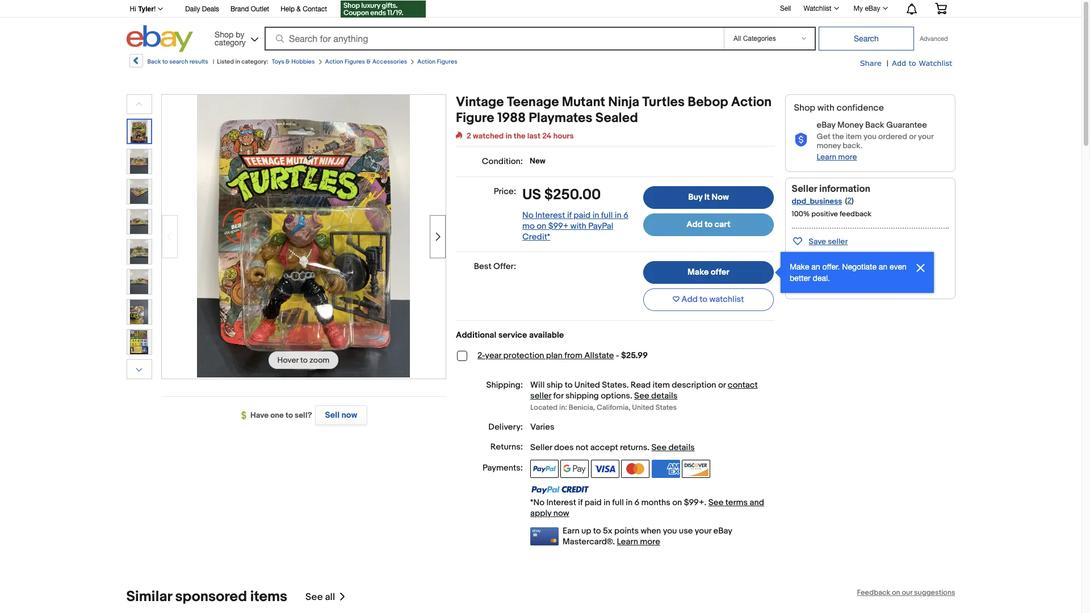 Task type: describe. For each thing, give the bounding box(es) containing it.
when
[[641, 526, 662, 537]]

one
[[271, 411, 284, 420]]

located in: benicia, california, united states
[[531, 404, 677, 413]]

$250.00
[[545, 186, 601, 204]]

other
[[808, 277, 827, 287]]

my
[[854, 5, 864, 13]]

action figures & accessories link
[[325, 58, 407, 65]]

items inside contact seller visit store see other items
[[829, 277, 849, 287]]

)
[[852, 196, 854, 206]]

hobbies
[[292, 58, 315, 65]]

0 vertical spatial .
[[631, 391, 633, 402]]

in up '5x'
[[604, 498, 611, 509]]

full for months
[[613, 498, 624, 509]]

save
[[809, 237, 827, 247]]

daily deals link
[[185, 3, 219, 16]]

turtles
[[643, 94, 685, 110]]

save seller button
[[792, 235, 848, 248]]

advanced
[[920, 35, 949, 42]]

picture 3 of 11 image
[[127, 180, 151, 204]]

0 horizontal spatial learn more link
[[617, 537, 661, 548]]

daily deals
[[185, 5, 219, 13]]

your inside ebay money back guarantee get the item you ordered or your money back. learn more
[[919, 132, 934, 141]]

visit
[[792, 264, 808, 274]]

feedback on our suggestions link
[[858, 589, 956, 598]]

feedback on our suggestions
[[858, 589, 956, 598]]

or inside us $250.00 main content
[[719, 380, 726, 391]]

Search for anything text field
[[267, 28, 722, 49]]

toys & hobbies
[[272, 58, 315, 65]]

action for action figures
[[418, 58, 436, 65]]

picture 1 of 11 image
[[128, 120, 151, 143]]

ebay money back guarantee get the item you ordered or your money back. learn more
[[817, 120, 934, 162]]

by
[[236, 30, 245, 39]]

ebay inside earn up to 5x points when you use your ebay mastercard®.
[[714, 526, 733, 537]]

options
[[601, 391, 631, 402]]

make offer
[[688, 267, 730, 278]]

our
[[903, 589, 913, 598]]

benicia,
[[569, 404, 595, 413]]

best
[[474, 261, 492, 272]]

playmates
[[529, 110, 593, 126]]

get the coupon image
[[341, 1, 426, 18]]

returns
[[620, 443, 648, 454]]

0 vertical spatial details
[[652, 391, 678, 402]]

full for mo
[[602, 210, 613, 221]]

dpd_business
[[792, 197, 843, 206]]

varies
[[531, 422, 555, 433]]

0 horizontal spatial united
[[575, 380, 601, 391]]

picture 7 of 11 image
[[127, 300, 151, 324]]

to right 'one'
[[286, 411, 293, 420]]

shop with confidence
[[795, 103, 885, 114]]

your inside earn up to 5x points when you use your ebay mastercard®.
[[695, 526, 712, 537]]

2 link
[[848, 196, 852, 206]]

on for mo
[[537, 221, 547, 232]]

now inside see terms and apply now
[[554, 509, 570, 520]]

get
[[817, 132, 831, 141]]

to inside "link"
[[705, 219, 713, 230]]

seller for vintage teenage mutant ninja turtles bebop action figure 1988 playmates sealed
[[792, 184, 818, 195]]

you inside earn up to 5x points when you use your ebay mastercard®.
[[663, 526, 678, 537]]

terms
[[726, 498, 748, 509]]

see inside see all link
[[306, 592, 323, 603]]

make for make offer
[[688, 267, 709, 278]]

paid for months
[[585, 498, 602, 509]]

help
[[281, 5, 295, 13]]

accept
[[591, 443, 619, 454]]

credit*
[[523, 232, 551, 243]]

see up american express image
[[652, 443, 667, 454]]

price:
[[494, 186, 516, 197]]

action for action figures & accessories
[[325, 58, 344, 65]]

add to watchlist button
[[644, 289, 774, 311]]

seller for shipping:
[[531, 443, 553, 454]]

6 for *no interest if paid in full in 6 months on $99+.
[[635, 498, 640, 509]]

see terms and apply now link
[[531, 498, 765, 520]]

1 vertical spatial details
[[669, 443, 695, 454]]

apply
[[531, 509, 552, 520]]

1 horizontal spatial with
[[818, 103, 835, 114]]

*no
[[531, 498, 545, 509]]

to right ship on the bottom right
[[565, 380, 573, 391]]

in right paypal
[[615, 210, 622, 221]]

offer.
[[823, 262, 841, 272]]

see terms and apply now
[[531, 498, 765, 520]]

& for hobbies
[[286, 58, 290, 65]]

contact seller
[[531, 380, 758, 402]]

add to watchlist link
[[893, 58, 953, 69]]

shipping
[[566, 391, 599, 402]]

does
[[555, 443, 574, 454]]

no interest if paid in full in 6 mo on $99+ with paypal credit*
[[523, 210, 629, 243]]

california,
[[597, 404, 631, 413]]

100%
[[792, 210, 810, 219]]

back.
[[843, 141, 863, 151]]

0 horizontal spatial |
[[213, 58, 214, 65]]

for shipping options . see details
[[552, 391, 678, 402]]

tyler
[[138, 5, 154, 13]]

1 horizontal spatial learn more link
[[817, 152, 858, 162]]

in down the 1988
[[506, 131, 512, 141]]

1 horizontal spatial |
[[887, 59, 889, 68]]

your shopping cart image
[[935, 3, 948, 14]]

make an offer. negotiate an even better deal.
[[790, 262, 907, 283]]

results
[[190, 58, 208, 65]]

2 horizontal spatial on
[[893, 589, 901, 598]]

sponsored
[[175, 589, 247, 606]]

on for months
[[673, 498, 683, 509]]

picture 2 of 11 image
[[127, 149, 151, 174]]

from
[[565, 351, 583, 361]]

you inside ebay money back guarantee get the item you ordered or your money back. learn more
[[864, 132, 877, 141]]

save seller
[[809, 237, 848, 247]]

paid for mo
[[574, 210, 591, 221]]

$25.99
[[622, 351, 648, 361]]

ebay inside account navigation
[[866, 5, 881, 13]]

ebay mastercard image
[[531, 528, 559, 546]]

points
[[615, 526, 639, 537]]

2 inside seller information dpd_business ( 2 ) 100% positive feedback
[[848, 196, 852, 206]]

add to watchlist
[[682, 295, 745, 305]]

paypal image
[[531, 460, 559, 479]]

located
[[531, 404, 558, 413]]

make an offer. negotiate an even better deal. tooltip
[[781, 252, 935, 293]]

or inside ebay money back guarantee get the item you ordered or your money back. learn more
[[910, 132, 917, 141]]

offer
[[711, 267, 730, 278]]

item for you
[[846, 132, 862, 141]]

buy
[[689, 192, 703, 203]]

add to cart
[[687, 219, 731, 230]]

more inside ebay money back guarantee get the item you ordered or your money back. learn more
[[839, 152, 858, 162]]

seller does not accept returns . see details
[[531, 443, 695, 454]]

additional service available
[[456, 330, 564, 341]]

mastercard®.
[[563, 537, 615, 548]]

have
[[251, 411, 269, 420]]

shipping:
[[487, 380, 523, 391]]

6 for no interest if paid in full in 6 mo on $99+ with paypal credit*
[[624, 210, 629, 221]]

1 vertical spatial items
[[250, 589, 288, 606]]

| listed in category:
[[213, 58, 268, 65]]

year
[[485, 351, 502, 361]]

watchlist inside account navigation
[[804, 5, 832, 13]]

$99+
[[549, 221, 569, 232]]

vintage teenage mutant ninja turtles bebop action figure 1988 playmates sealed
[[456, 94, 772, 126]]



Task type: locate. For each thing, give the bounding box(es) containing it.
0 horizontal spatial seller
[[531, 443, 553, 454]]

!
[[154, 5, 156, 13]]

contact
[[728, 380, 758, 391]]

us
[[523, 186, 542, 204]]

learn down "money"
[[817, 152, 837, 162]]

0 vertical spatial back
[[147, 58, 161, 65]]

& inside account navigation
[[297, 5, 301, 13]]

item for description
[[653, 380, 670, 391]]

toys & hobbies link
[[272, 58, 315, 65]]

watchlist down advanced
[[920, 59, 953, 68]]

0 vertical spatial interest
[[536, 210, 566, 221]]

seller up located
[[531, 391, 552, 402]]

1 vertical spatial contact
[[792, 251, 822, 261]]

1 vertical spatial paid
[[585, 498, 602, 509]]

confidence
[[837, 103, 885, 114]]

positive
[[812, 210, 839, 219]]

sell inside account navigation
[[781, 4, 792, 12]]

add inside share | add to watchlist
[[893, 59, 907, 68]]

teenage
[[507, 94, 559, 110]]

contact up visit store link
[[792, 251, 822, 261]]

if down $250.00 at top
[[568, 210, 572, 221]]

0 vertical spatial 2
[[467, 131, 472, 141]]

2 the from the left
[[833, 132, 845, 141]]

0 vertical spatial more
[[839, 152, 858, 162]]

0 vertical spatial your
[[919, 132, 934, 141]]

See all text field
[[306, 592, 335, 603]]

outlet
[[251, 5, 269, 13]]

seller inside contact seller
[[531, 391, 552, 402]]

1 vertical spatial or
[[719, 380, 726, 391]]

picture 6 of 11 image
[[127, 270, 151, 294]]

now inside "link"
[[342, 410, 357, 421]]

guarantee
[[887, 120, 928, 131]]

0 vertical spatial learn
[[817, 152, 837, 162]]

see all
[[306, 592, 335, 603]]

0 vertical spatial watchlist
[[804, 5, 832, 13]]

items
[[829, 277, 849, 287], [250, 589, 288, 606]]

1 vertical spatial full
[[613, 498, 624, 509]]

| right share 'button'
[[887, 59, 889, 68]]

0 vertical spatial seller
[[829, 237, 848, 247]]

action right accessories
[[418, 58, 436, 65]]

if inside no interest if paid in full in 6 mo on $99+ with paypal credit*
[[568, 210, 572, 221]]

1 horizontal spatial the
[[833, 132, 845, 141]]

bebop
[[688, 94, 729, 110]]

see left terms on the bottom of the page
[[709, 498, 724, 509]]

to left the cart
[[705, 219, 713, 230]]

seller inside us $250.00 main content
[[531, 443, 553, 454]]

on inside no interest if paid in full in 6 mo on $99+ with paypal credit*
[[537, 221, 547, 232]]

2 an from the left
[[879, 262, 888, 272]]

seller for contact seller visit store see other items
[[824, 251, 843, 261]]

back inside ebay money back guarantee get the item you ordered or your money back. learn more
[[866, 120, 885, 131]]

all
[[325, 592, 335, 603]]

help & contact
[[281, 5, 327, 13]]

to inside earn up to 5x points when you use your ebay mastercard®.
[[594, 526, 602, 537]]

2 watched in the last 24 hours
[[467, 131, 574, 141]]

interest for *no
[[547, 498, 577, 509]]

add inside "link"
[[687, 219, 703, 230]]

see other items link
[[792, 277, 849, 287]]

0 horizontal spatial watchlist
[[804, 5, 832, 13]]

deal.
[[813, 274, 831, 283]]

0 vertical spatial shop
[[215, 30, 234, 39]]

protection
[[504, 351, 545, 361]]

1 vertical spatial on
[[673, 498, 683, 509]]

0 vertical spatial you
[[864, 132, 877, 141]]

the
[[514, 131, 526, 141], [833, 132, 845, 141]]

new
[[530, 156, 546, 166]]

paid down $250.00 at top
[[574, 210, 591, 221]]

item
[[846, 132, 862, 141], [653, 380, 670, 391]]

1 vertical spatial if
[[579, 498, 583, 509]]

similar
[[126, 589, 172, 606]]

add for add to watchlist
[[682, 295, 698, 305]]

picture 5 of 11 image
[[127, 240, 151, 264]]

to left '5x'
[[594, 526, 602, 537]]

1 the from the left
[[514, 131, 526, 141]]

if for *no
[[579, 498, 583, 509]]

shop left by
[[215, 30, 234, 39]]

shop for shop with confidence
[[795, 103, 816, 114]]

if for no
[[568, 210, 572, 221]]

action right hobbies
[[325, 58, 344, 65]]

more right points
[[641, 537, 661, 548]]

|
[[213, 58, 214, 65], [887, 59, 889, 68]]

0 horizontal spatial .
[[631, 391, 633, 402]]

seller up dpd_business
[[792, 184, 818, 195]]

item inside us $250.00 main content
[[653, 380, 670, 391]]

1 horizontal spatial watchlist
[[920, 59, 953, 68]]

24
[[543, 131, 552, 141]]

payments:
[[483, 463, 523, 474]]

sell right sell?
[[325, 410, 340, 421]]

1 vertical spatial ebay
[[817, 120, 836, 131]]

1 vertical spatial 6
[[635, 498, 640, 509]]

see right options
[[635, 391, 650, 402]]

your down guarantee
[[919, 132, 934, 141]]

category
[[215, 38, 246, 47]]

feedback
[[840, 210, 872, 219]]

0 horizontal spatial an
[[812, 262, 821, 272]]

learn more link
[[817, 152, 858, 162], [617, 537, 661, 548]]

seller inside contact seller visit store see other items
[[824, 251, 843, 261]]

service
[[499, 330, 528, 341]]

seller right save at the right
[[829, 237, 848, 247]]

picture 4 of 11 image
[[127, 210, 151, 234]]

0 vertical spatial items
[[829, 277, 849, 287]]

0 vertical spatial on
[[537, 221, 547, 232]]

1 vertical spatial sell
[[325, 410, 340, 421]]

vintage
[[456, 94, 504, 110]]

1 an from the left
[[812, 262, 821, 272]]

2-
[[478, 351, 485, 361]]

to left search
[[162, 58, 168, 65]]

1 vertical spatial 2
[[848, 196, 852, 206]]

1 vertical spatial seller
[[824, 251, 843, 261]]

0 vertical spatial with
[[818, 103, 835, 114]]

buy it now
[[689, 192, 729, 203]]

0 vertical spatial sell
[[781, 4, 792, 12]]

discover image
[[682, 460, 711, 479]]

ebay down terms on the bottom of the page
[[714, 526, 733, 537]]

interest right no
[[536, 210, 566, 221]]

not
[[576, 443, 589, 454]]

item right read
[[653, 380, 670, 391]]

2 vertical spatial ebay
[[714, 526, 733, 537]]

on right mo
[[537, 221, 547, 232]]

2 figures from the left
[[437, 58, 458, 65]]

now up earn on the right of the page
[[554, 509, 570, 520]]

back left search
[[147, 58, 161, 65]]

0 vertical spatial seller
[[792, 184, 818, 195]]

additional
[[456, 330, 497, 341]]

1 horizontal spatial united
[[633, 404, 655, 413]]

add inside button
[[682, 295, 698, 305]]

paid up up
[[585, 498, 602, 509]]

with inside no interest if paid in full in 6 mo on $99+ with paypal credit*
[[571, 221, 587, 232]]

to down the advanced link
[[910, 59, 917, 68]]

make up the better
[[790, 262, 810, 272]]

learn inside ebay money back guarantee get the item you ordered or your money back. learn more
[[817, 152, 837, 162]]

condition:
[[482, 156, 523, 167]]

figures for action figures
[[437, 58, 458, 65]]

0 horizontal spatial contact
[[303, 5, 327, 13]]

item inside ebay money back guarantee get the item you ordered or your money back. learn more
[[846, 132, 862, 141]]

0 horizontal spatial figures
[[345, 58, 365, 65]]

even
[[890, 262, 907, 272]]

0 vertical spatial 6
[[624, 210, 629, 221]]

*no interest if paid in full in 6 months on $99+.
[[531, 498, 709, 509]]

hours
[[554, 131, 574, 141]]

1 horizontal spatial sell
[[781, 4, 792, 12]]

1 horizontal spatial back
[[866, 120, 885, 131]]

back to search results
[[147, 58, 208, 65]]

1 vertical spatial united
[[633, 404, 655, 413]]

similar sponsored items
[[126, 589, 288, 606]]

sell for sell now
[[325, 410, 340, 421]]

with details__icon image
[[795, 133, 808, 147]]

on left our
[[893, 589, 901, 598]]

money
[[817, 141, 842, 151]]

0 vertical spatial full
[[602, 210, 613, 221]]

add right share
[[893, 59, 907, 68]]

an
[[812, 262, 821, 272], [879, 262, 888, 272]]

2 horizontal spatial &
[[367, 58, 371, 65]]

1 horizontal spatial more
[[839, 152, 858, 162]]

in down $250.00 at top
[[593, 210, 600, 221]]

0 horizontal spatial if
[[568, 210, 572, 221]]

1 horizontal spatial .
[[648, 443, 650, 454]]

contact inside account navigation
[[303, 5, 327, 13]]

seller information dpd_business ( 2 ) 100% positive feedback
[[792, 184, 872, 219]]

seller for save seller
[[829, 237, 848, 247]]

make inside us $250.00 main content
[[688, 267, 709, 278]]

the right get
[[833, 132, 845, 141]]

ebay up get
[[817, 120, 836, 131]]

1 vertical spatial with
[[571, 221, 587, 232]]

your right use
[[695, 526, 712, 537]]

1 vertical spatial shop
[[795, 103, 816, 114]]

paypal
[[589, 221, 614, 232]]

you
[[864, 132, 877, 141], [663, 526, 678, 537]]

shop for shop by category
[[215, 30, 234, 39]]

figures left accessories
[[345, 58, 365, 65]]

ninja
[[609, 94, 640, 110]]

american express image
[[652, 460, 680, 479]]

account navigation
[[124, 0, 956, 19]]

6 inside no interest if paid in full in 6 mo on $99+ with paypal credit*
[[624, 210, 629, 221]]

in left months on the right of page
[[626, 498, 633, 509]]

paid inside no interest if paid in full in 6 mo on $99+ with paypal credit*
[[574, 210, 591, 221]]

seller inside seller information dpd_business ( 2 ) 100% positive feedback
[[792, 184, 818, 195]]

with right $99+
[[571, 221, 587, 232]]

figures for action figures & accessories
[[345, 58, 365, 65]]

on left $99+.
[[673, 498, 683, 509]]

0 horizontal spatial the
[[514, 131, 526, 141]]

or left contact
[[719, 380, 726, 391]]

the inside ebay money back guarantee get the item you ordered or your money back. learn more
[[833, 132, 845, 141]]

interest for no
[[536, 210, 566, 221]]

0 horizontal spatial with
[[571, 221, 587, 232]]

items down the offer.
[[829, 277, 849, 287]]

2 vertical spatial on
[[893, 589, 901, 598]]

to inside share | add to watchlist
[[910, 59, 917, 68]]

interest inside no interest if paid in full in 6 mo on $99+ with paypal credit*
[[536, 210, 566, 221]]

suggestions
[[915, 589, 956, 598]]

2 down figure
[[467, 131, 472, 141]]

shop by category button
[[210, 25, 261, 50]]

1 horizontal spatial shop
[[795, 103, 816, 114]]

add down buy
[[687, 219, 703, 230]]

1 horizontal spatial on
[[673, 498, 683, 509]]

to
[[162, 58, 168, 65], [910, 59, 917, 68], [705, 219, 713, 230], [700, 295, 708, 305], [565, 380, 573, 391], [286, 411, 293, 420], [594, 526, 602, 537]]

last
[[528, 131, 541, 141]]

see details link up the states
[[635, 391, 678, 402]]

& right the toys
[[286, 58, 290, 65]]

0 vertical spatial add
[[893, 59, 907, 68]]

1 horizontal spatial 6
[[635, 498, 640, 509]]

ebay inside ebay money back guarantee get the item you ordered or your money back. learn more
[[817, 120, 836, 131]]

see left all at the left bottom of page
[[306, 592, 323, 603]]

0 horizontal spatial action
[[325, 58, 344, 65]]

the inside us $250.00 main content
[[514, 131, 526, 141]]

& left accessories
[[367, 58, 371, 65]]

make offer link
[[644, 261, 774, 284]]

0 horizontal spatial 6
[[624, 210, 629, 221]]

| left "listed"
[[213, 58, 214, 65]]

contact inside contact seller visit store see other items
[[792, 251, 822, 261]]

contact
[[303, 5, 327, 13], [792, 251, 822, 261]]

description
[[672, 380, 717, 391]]

allstate
[[585, 351, 614, 361]]

watchlist inside share | add to watchlist
[[920, 59, 953, 68]]

1 figures from the left
[[345, 58, 365, 65]]

more down the back.
[[839, 152, 858, 162]]

add down make offer link
[[682, 295, 698, 305]]

learn inside us $250.00 main content
[[617, 537, 639, 548]]

available
[[529, 330, 564, 341]]

& right help
[[297, 5, 301, 13]]

1 vertical spatial item
[[653, 380, 670, 391]]

action right bebop
[[732, 94, 772, 110]]

1 horizontal spatial make
[[790, 262, 810, 272]]

1 vertical spatial .
[[648, 443, 650, 454]]

sealed
[[596, 110, 638, 126]]

0 horizontal spatial ebay
[[714, 526, 733, 537]]

will
[[531, 380, 545, 391]]

interest down paypal credit image on the bottom
[[547, 498, 577, 509]]

0 horizontal spatial &
[[286, 58, 290, 65]]

learn more
[[617, 537, 661, 548]]

you right the back.
[[864, 132, 877, 141]]

earn up to 5x points when you use your ebay mastercard®.
[[563, 526, 733, 548]]

0 vertical spatial item
[[846, 132, 862, 141]]

-
[[616, 351, 620, 361]]

6 left months on the right of page
[[635, 498, 640, 509]]

with up get
[[818, 103, 835, 114]]

see
[[792, 277, 806, 287], [635, 391, 650, 402], [652, 443, 667, 454], [709, 498, 724, 509], [306, 592, 323, 603]]

1 horizontal spatial you
[[864, 132, 877, 141]]

items left the see all
[[250, 589, 288, 606]]

delivery:
[[489, 422, 523, 433]]

visa image
[[591, 460, 620, 479]]

united down contact seller
[[633, 404, 655, 413]]

1 horizontal spatial ebay
[[817, 120, 836, 131]]

2 down information
[[848, 196, 852, 206]]

0 horizontal spatial you
[[663, 526, 678, 537]]

seller up the offer.
[[824, 251, 843, 261]]

action
[[325, 58, 344, 65], [418, 58, 436, 65], [732, 94, 772, 110]]

shop by category banner
[[124, 0, 956, 55]]

to left watchlist on the top of page
[[700, 295, 708, 305]]

sell left the watchlist link
[[781, 4, 792, 12]]

back up ordered at the right of the page
[[866, 120, 885, 131]]

0 horizontal spatial your
[[695, 526, 712, 537]]

or down guarantee
[[910, 132, 917, 141]]

& for contact
[[297, 5, 301, 13]]

an down contact seller link
[[812, 262, 821, 272]]

0 horizontal spatial shop
[[215, 30, 234, 39]]

add for add to cart
[[687, 219, 703, 230]]

1 vertical spatial add
[[687, 219, 703, 230]]

1 vertical spatial seller
[[531, 443, 553, 454]]

with
[[818, 103, 835, 114], [571, 221, 587, 232]]

6 right paypal
[[624, 210, 629, 221]]

shop inside shop by category
[[215, 30, 234, 39]]

none submit inside shop by category banner
[[819, 27, 915, 51]]

use
[[679, 526, 693, 537]]

1 vertical spatial learn
[[617, 537, 639, 548]]

make inside make an offer. negotiate an even better deal.
[[790, 262, 810, 272]]

0 horizontal spatial 2
[[467, 131, 472, 141]]

learn more link down "money"
[[817, 152, 858, 162]]

2 inside us $250.00 main content
[[467, 131, 472, 141]]

contact right help
[[303, 5, 327, 13]]

picture 8 of 11 image
[[127, 330, 151, 355]]

details up discover image
[[669, 443, 695, 454]]

shop up "with details__icon"
[[795, 103, 816, 114]]

2 horizontal spatial action
[[732, 94, 772, 110]]

back to search results link
[[128, 54, 208, 72]]

vintage teenage mutant ninja turtles bebop action figure 1988 playmates sealed - picture 1 of 11 image
[[197, 93, 410, 378]]

0 horizontal spatial or
[[719, 380, 726, 391]]

1 vertical spatial see details link
[[652, 443, 695, 454]]

0 vertical spatial now
[[342, 410, 357, 421]]

watchlist right sell link
[[804, 5, 832, 13]]

5x
[[603, 526, 613, 537]]

now right sell?
[[342, 410, 357, 421]]

to inside button
[[700, 295, 708, 305]]

in right "listed"
[[235, 58, 240, 65]]

action inside vintage teenage mutant ninja turtles bebop action figure 1988 playmates sealed
[[732, 94, 772, 110]]

united up the benicia,
[[575, 380, 601, 391]]

sell inside "link"
[[325, 410, 340, 421]]

0 vertical spatial see details link
[[635, 391, 678, 402]]

if
[[568, 210, 572, 221], [579, 498, 583, 509]]

store
[[810, 264, 829, 274]]

if down paypal credit image on the bottom
[[579, 498, 583, 509]]

paid
[[574, 210, 591, 221], [585, 498, 602, 509]]

dollar sign image
[[241, 411, 251, 421]]

seller down varies in the bottom of the page
[[531, 443, 553, 454]]

read
[[631, 380, 651, 391]]

an left even at the right top of page
[[879, 262, 888, 272]]

see details link up american express image
[[652, 443, 695, 454]]

make left offer
[[688, 267, 709, 278]]

see inside see terms and apply now
[[709, 498, 724, 509]]

0 horizontal spatial now
[[342, 410, 357, 421]]

earn
[[563, 526, 580, 537]]

the left "last"
[[514, 131, 526, 141]]

0 horizontal spatial make
[[688, 267, 709, 278]]

0 vertical spatial contact
[[303, 5, 327, 13]]

more inside us $250.00 main content
[[641, 537, 661, 548]]

mutant
[[562, 94, 606, 110]]

None submit
[[819, 27, 915, 51]]

1 horizontal spatial now
[[554, 509, 570, 520]]

1 horizontal spatial if
[[579, 498, 583, 509]]

plan
[[546, 351, 563, 361]]

watchlist link
[[798, 2, 845, 15]]

us $250.00
[[523, 186, 601, 204]]

1 vertical spatial your
[[695, 526, 712, 537]]

0 horizontal spatial learn
[[617, 537, 639, 548]]

google pay image
[[561, 460, 589, 479]]

learn more link right '5x'
[[617, 537, 661, 548]]

figures down the search for anything text box
[[437, 58, 458, 65]]

item down money at the top of page
[[846, 132, 862, 141]]

full inside no interest if paid in full in 6 mo on $99+ with paypal credit*
[[602, 210, 613, 221]]

seller for contact seller
[[531, 391, 552, 402]]

details up the states
[[652, 391, 678, 402]]

see down visit
[[792, 277, 806, 287]]

0 horizontal spatial back
[[147, 58, 161, 65]]

you left use
[[663, 526, 678, 537]]

learn right '5x'
[[617, 537, 639, 548]]

1 horizontal spatial contact
[[792, 251, 822, 261]]

1 horizontal spatial or
[[910, 132, 917, 141]]

no
[[523, 210, 534, 221]]

us $250.00 main content
[[456, 94, 776, 548]]

my ebay link
[[848, 2, 893, 15]]

make for make an offer. negotiate an even better deal.
[[790, 262, 810, 272]]

1 vertical spatial more
[[641, 537, 661, 548]]

sell for sell
[[781, 4, 792, 12]]

see inside contact seller visit store see other items
[[792, 277, 806, 287]]

ebay right my
[[866, 5, 881, 13]]

states
[[656, 404, 677, 413]]

1 horizontal spatial figures
[[437, 58, 458, 65]]

visit store link
[[792, 264, 829, 274]]

1 vertical spatial now
[[554, 509, 570, 520]]

paypal credit image
[[531, 486, 590, 495]]

0 horizontal spatial more
[[641, 537, 661, 548]]

master card image
[[622, 460, 650, 479]]

seller inside save seller button
[[829, 237, 848, 247]]

0 vertical spatial paid
[[574, 210, 591, 221]]

watched
[[473, 131, 504, 141]]

2 horizontal spatial ebay
[[866, 5, 881, 13]]

1 vertical spatial learn more link
[[617, 537, 661, 548]]



Task type: vqa. For each thing, say whether or not it's contained in the screenshot.
the left the it
no



